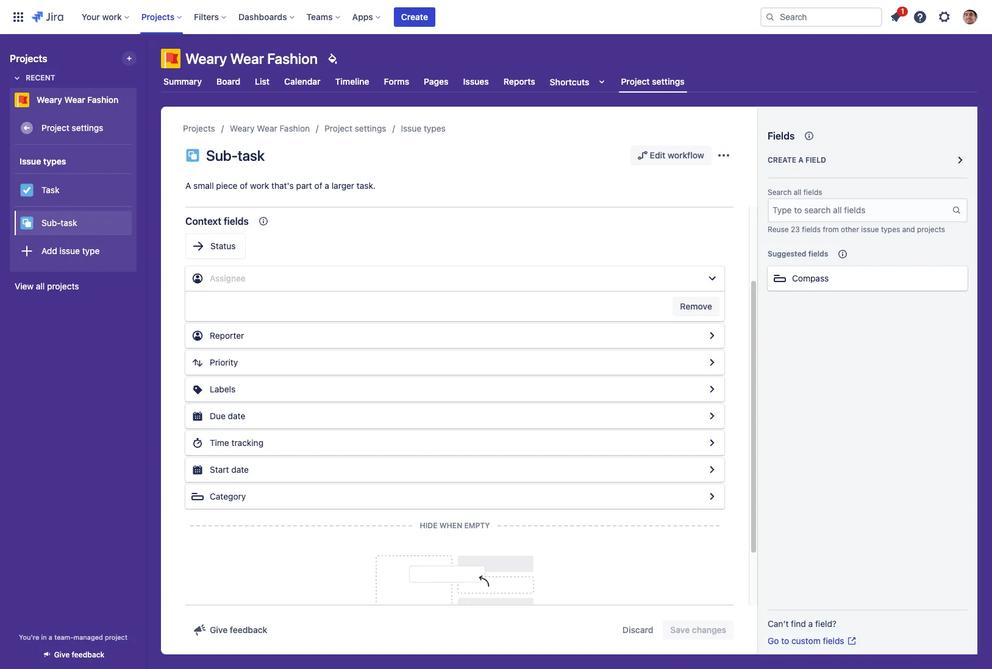 Task type: locate. For each thing, give the bounding box(es) containing it.
projects down add issue type
[[47, 281, 79, 292]]

0 horizontal spatial of
[[240, 181, 248, 191]]

open field configuration image for labels
[[705, 382, 720, 397]]

1 horizontal spatial task
[[238, 147, 265, 164]]

type
[[82, 246, 100, 256]]

sub-task up piece
[[206, 147, 265, 164]]

2 vertical spatial open field configuration image
[[705, 490, 720, 504]]

0 horizontal spatial projects
[[10, 53, 47, 64]]

fashion left add to starred image
[[87, 95, 119, 105]]

1 vertical spatial give
[[54, 651, 70, 660]]

apps button
[[349, 7, 385, 27]]

projects up "sidebar navigation" image
[[141, 11, 175, 22]]

dashboards
[[239, 11, 287, 22]]

0 vertical spatial weary wear fashion link
[[10, 88, 132, 112]]

0 vertical spatial create
[[401, 11, 428, 22]]

0 vertical spatial date
[[228, 411, 245, 421]]

1 vertical spatial issue
[[20, 156, 41, 166]]

give feedback for give feedback button to the top
[[210, 625, 267, 636]]

weary right projects link
[[230, 123, 255, 134]]

issue
[[401, 123, 422, 134], [20, 156, 41, 166]]

projects up issue type icon
[[183, 123, 215, 134]]

give
[[210, 625, 228, 636], [54, 651, 70, 660]]

work inside dropdown button
[[102, 11, 122, 22]]

create inside button
[[401, 11, 428, 22]]

hide
[[420, 521, 438, 531]]

sub-task
[[206, 147, 265, 164], [41, 217, 77, 228]]

create button
[[394, 7, 435, 27]]

project down the timeline link
[[325, 123, 352, 134]]

sub-task link
[[15, 211, 132, 235]]

suggested
[[768, 249, 807, 259]]

project settings link
[[15, 116, 132, 140], [325, 121, 386, 136]]

4 open field configuration image from the top
[[705, 463, 720, 478]]

1 open field configuration image from the top
[[705, 356, 720, 370]]

open field configuration image inside due date button
[[705, 409, 720, 424]]

issue right other at the top right of the page
[[861, 225, 879, 234]]

timeline link
[[333, 71, 372, 93]]

fields left 'more information about the suggested fields' image
[[809, 249, 828, 259]]

types inside "link"
[[424, 123, 446, 134]]

open field configuration image inside labels button
[[705, 382, 720, 397]]

task inside group
[[61, 217, 77, 228]]

1 horizontal spatial all
[[794, 188, 802, 197]]

project settings link down "recent"
[[15, 116, 132, 140]]

open field configuration image for due date
[[705, 409, 720, 424]]

open field configuration image inside start date button
[[705, 463, 720, 478]]

task up add issue type
[[61, 217, 77, 228]]

due
[[210, 411, 226, 421]]

1 vertical spatial sub-task
[[41, 217, 77, 228]]

issue down forms link
[[401, 123, 422, 134]]

pages link
[[422, 71, 451, 93]]

weary wear fashion link down "recent"
[[10, 88, 132, 112]]

sub- up the add
[[41, 217, 61, 228]]

open field configuration image
[[705, 329, 720, 343], [705, 382, 720, 397], [705, 436, 720, 451], [705, 463, 720, 478]]

2 vertical spatial weary
[[230, 123, 255, 134]]

team-
[[54, 634, 73, 642]]

open field configuration image inside reporter button
[[705, 329, 720, 343]]

1 horizontal spatial issue types
[[401, 123, 446, 134]]

1 of from the left
[[240, 181, 248, 191]]

0 vertical spatial feedback
[[230, 625, 267, 636]]

wear
[[230, 50, 264, 67], [64, 95, 85, 105], [257, 123, 277, 134]]

0 horizontal spatial project
[[41, 122, 69, 133]]

all
[[794, 188, 802, 197], [36, 281, 45, 292]]

all for view
[[36, 281, 45, 292]]

1 horizontal spatial issue
[[401, 123, 422, 134]]

2 horizontal spatial project settings
[[621, 76, 685, 87]]

tab list containing project settings
[[154, 71, 985, 93]]

1 horizontal spatial give feedback button
[[185, 621, 275, 640]]

open field configuration image for category
[[705, 490, 720, 504]]

of right part
[[314, 181, 322, 191]]

1 horizontal spatial settings
[[355, 123, 386, 134]]

weary up the board
[[185, 50, 227, 67]]

0 vertical spatial types
[[424, 123, 446, 134]]

date right the start
[[231, 465, 249, 475]]

sub- right issue type icon
[[206, 147, 238, 164]]

more options image
[[717, 148, 731, 163]]

0 vertical spatial open field configuration image
[[705, 356, 720, 370]]

0 horizontal spatial work
[[102, 11, 122, 22]]

1 horizontal spatial projects
[[917, 225, 945, 234]]

1 vertical spatial all
[[36, 281, 45, 292]]

1 horizontal spatial project
[[325, 123, 352, 134]]

open field configuration image for reporter
[[705, 329, 720, 343]]

0 horizontal spatial task
[[61, 217, 77, 228]]

issue type icon image
[[185, 148, 200, 163]]

2 open field configuration image from the top
[[705, 382, 720, 397]]

0 vertical spatial issue types
[[401, 123, 446, 134]]

1 vertical spatial issue types
[[20, 156, 66, 166]]

3 open field configuration image from the top
[[705, 490, 720, 504]]

priority button
[[185, 351, 725, 375]]

sub- inside sub-task link
[[41, 217, 61, 228]]

1 horizontal spatial project settings link
[[325, 121, 386, 136]]

suggested fields
[[768, 249, 828, 259]]

fields
[[804, 188, 823, 197], [224, 216, 249, 227], [802, 225, 821, 234], [809, 249, 828, 259], [823, 636, 844, 646]]

0 horizontal spatial create
[[401, 11, 428, 22]]

collapse recent projects image
[[10, 71, 24, 85]]

of
[[240, 181, 248, 191], [314, 181, 322, 191]]

issue inside group
[[20, 156, 41, 166]]

project inside tab list
[[621, 76, 650, 87]]

help image
[[913, 9, 928, 24]]

1 horizontal spatial issue
[[861, 225, 879, 234]]

1 horizontal spatial give feedback
[[210, 625, 267, 636]]

project settings link down the timeline link
[[325, 121, 386, 136]]

2 of from the left
[[314, 181, 322, 191]]

1 horizontal spatial of
[[314, 181, 322, 191]]

managed
[[73, 634, 103, 642]]

issue types for issue types "link"
[[401, 123, 446, 134]]

search image
[[765, 12, 775, 22]]

close field configuration image
[[705, 271, 720, 286]]

set background color image
[[325, 51, 340, 66]]

0 horizontal spatial give feedback
[[54, 651, 104, 660]]

this link will be opened in a new tab image
[[847, 637, 857, 646]]

task
[[238, 147, 265, 164], [61, 217, 77, 228]]

3 open field configuration image from the top
[[705, 436, 720, 451]]

pages
[[424, 76, 449, 87]]

0 horizontal spatial settings
[[72, 122, 103, 133]]

all right view
[[36, 281, 45, 292]]

0 vertical spatial weary
[[185, 50, 227, 67]]

projects right and
[[917, 225, 945, 234]]

1 vertical spatial create
[[768, 156, 797, 165]]

2 vertical spatial weary wear fashion
[[230, 123, 310, 134]]

projects
[[917, 225, 945, 234], [47, 281, 79, 292]]

0 horizontal spatial issue types
[[20, 156, 66, 166]]

fields right 23
[[802, 225, 821, 234]]

board
[[216, 76, 240, 87]]

go to custom fields link
[[768, 636, 857, 648]]

1 horizontal spatial create
[[768, 156, 797, 165]]

primary element
[[7, 0, 761, 34]]

reporter
[[210, 331, 244, 341]]

issue right the add
[[59, 246, 80, 256]]

1 horizontal spatial give
[[210, 625, 228, 636]]

0 vertical spatial sub-
[[206, 147, 238, 164]]

1 vertical spatial issue
[[59, 246, 80, 256]]

0 vertical spatial sub-task
[[206, 147, 265, 164]]

piece
[[216, 181, 238, 191]]

open field configuration image inside time tracking button
[[705, 436, 720, 451]]

all inside view all projects link
[[36, 281, 45, 292]]

1 horizontal spatial weary wear fashion link
[[230, 121, 310, 136]]

types
[[424, 123, 446, 134], [43, 156, 66, 166], [881, 225, 900, 234]]

all right the search
[[794, 188, 802, 197]]

2 horizontal spatial types
[[881, 225, 900, 234]]

weary wear fashion inside "weary wear fashion" link
[[37, 95, 119, 105]]

0 vertical spatial issue
[[861, 225, 879, 234]]

work
[[102, 11, 122, 22], [250, 181, 269, 191]]

open field configuration image inside the category button
[[705, 490, 720, 504]]

weary down "recent"
[[37, 95, 62, 105]]

apps
[[352, 11, 373, 22]]

1 vertical spatial give feedback
[[54, 651, 104, 660]]

group
[[15, 145, 132, 271]]

of right piece
[[240, 181, 248, 191]]

give feedback button
[[185, 621, 275, 640], [35, 645, 112, 665]]

go to custom fields
[[768, 636, 844, 646]]

0 vertical spatial work
[[102, 11, 122, 22]]

2 open field configuration image from the top
[[705, 409, 720, 424]]

weary wear fashion down "recent"
[[37, 95, 119, 105]]

0 horizontal spatial project settings
[[41, 122, 103, 133]]

1 vertical spatial projects
[[47, 281, 79, 292]]

weary wear fashion down 'list' link
[[230, 123, 310, 134]]

give feedback
[[210, 625, 267, 636], [54, 651, 104, 660]]

1 vertical spatial give feedback button
[[35, 645, 112, 665]]

calendar link
[[282, 71, 323, 93]]

0 horizontal spatial feedback
[[72, 651, 104, 660]]

create down fields
[[768, 156, 797, 165]]

settings
[[652, 76, 685, 87], [72, 122, 103, 133], [355, 123, 386, 134]]

0 vertical spatial wear
[[230, 50, 264, 67]]

calendar
[[284, 76, 321, 87]]

open field configuration image for start date
[[705, 463, 720, 478]]

start date button
[[185, 458, 725, 482]]

a left larger
[[325, 181, 329, 191]]

sub-task up the add
[[41, 217, 77, 228]]

23
[[791, 225, 800, 234]]

0 vertical spatial projects
[[917, 225, 945, 234]]

open field configuration image inside priority button
[[705, 356, 720, 370]]

work right your on the left
[[102, 11, 122, 22]]

2 horizontal spatial settings
[[652, 76, 685, 87]]

reports
[[504, 76, 535, 87]]

0 horizontal spatial issue
[[20, 156, 41, 166]]

1 vertical spatial date
[[231, 465, 249, 475]]

search
[[768, 188, 792, 197]]

notifications image
[[889, 9, 903, 24]]

a right "find"
[[809, 619, 813, 629]]

project
[[105, 634, 127, 642]]

create
[[401, 11, 428, 22], [768, 156, 797, 165]]

weary
[[185, 50, 227, 67], [37, 95, 62, 105], [230, 123, 255, 134]]

weary wear fashion up list
[[185, 50, 318, 67]]

group containing issue types
[[15, 145, 132, 271]]

1 horizontal spatial sub-
[[206, 147, 238, 164]]

projects button
[[138, 7, 187, 27]]

Type to search all fields text field
[[769, 199, 952, 221]]

2 horizontal spatial weary
[[230, 123, 255, 134]]

create for create
[[401, 11, 428, 22]]

0 horizontal spatial sub-task
[[41, 217, 77, 228]]

1 horizontal spatial types
[[424, 123, 446, 134]]

types up task
[[43, 156, 66, 166]]

1 vertical spatial task
[[61, 217, 77, 228]]

types inside group
[[43, 156, 66, 166]]

1 vertical spatial work
[[250, 181, 269, 191]]

1 vertical spatial sub-
[[41, 217, 61, 228]]

all for search
[[794, 188, 802, 197]]

weary wear fashion link
[[10, 88, 132, 112], [230, 121, 310, 136]]

a
[[798, 156, 804, 165], [325, 181, 329, 191], [809, 619, 813, 629], [49, 634, 52, 642]]

2 vertical spatial wear
[[257, 123, 277, 134]]

teams
[[307, 11, 333, 22]]

1 open field configuration image from the top
[[705, 329, 720, 343]]

0 vertical spatial fashion
[[267, 50, 318, 67]]

2 vertical spatial projects
[[183, 123, 215, 134]]

1 horizontal spatial projects
[[141, 11, 175, 22]]

issue types link
[[401, 121, 446, 136]]

0 horizontal spatial all
[[36, 281, 45, 292]]

1 vertical spatial weary wear fashion
[[37, 95, 119, 105]]

projects up "recent"
[[10, 53, 47, 64]]

find
[[791, 619, 806, 629]]

project settings
[[621, 76, 685, 87], [41, 122, 103, 133], [325, 123, 386, 134]]

1
[[901, 6, 904, 16]]

fashion down calendar link
[[280, 123, 310, 134]]

feedback
[[230, 625, 267, 636], [72, 651, 104, 660]]

0 horizontal spatial weary wear fashion link
[[10, 88, 132, 112]]

work left that's at the top left of the page
[[250, 181, 269, 191]]

can't find a field?
[[768, 619, 837, 629]]

issue types up task
[[20, 156, 66, 166]]

issue types down pages link
[[401, 123, 446, 134]]

date
[[228, 411, 245, 421], [231, 465, 249, 475]]

types down pages link
[[424, 123, 446, 134]]

create project image
[[124, 54, 134, 63]]

1 vertical spatial open field configuration image
[[705, 409, 720, 424]]

0 vertical spatial give
[[210, 625, 228, 636]]

types left and
[[881, 225, 900, 234]]

board link
[[214, 71, 243, 93]]

tab list
[[154, 71, 985, 93]]

issue types inside group
[[20, 156, 66, 166]]

project right shortcuts popup button
[[621, 76, 650, 87]]

summary
[[163, 76, 202, 87]]

1 vertical spatial wear
[[64, 95, 85, 105]]

jira image
[[32, 9, 63, 24], [32, 9, 63, 24]]

0 horizontal spatial sub-
[[41, 217, 61, 228]]

0 horizontal spatial projects
[[47, 281, 79, 292]]

issue inside issue types "link"
[[401, 123, 422, 134]]

add issue type image
[[20, 244, 34, 259]]

1 vertical spatial weary
[[37, 95, 62, 105]]

reuse 23 fields from other issue types and projects
[[768, 225, 945, 234]]

task up a small piece of work that's part of a larger task.
[[238, 147, 265, 164]]

project down "recent"
[[41, 122, 69, 133]]

issue for group containing issue types
[[20, 156, 41, 166]]

1 vertical spatial projects
[[10, 53, 47, 64]]

0 vertical spatial issue
[[401, 123, 422, 134]]

add issue type
[[41, 246, 100, 256]]

0 vertical spatial give feedback
[[210, 625, 267, 636]]

start
[[210, 465, 229, 475]]

projects inside popup button
[[141, 11, 175, 22]]

0 horizontal spatial weary
[[37, 95, 62, 105]]

0 vertical spatial task
[[238, 147, 265, 164]]

0 vertical spatial projects
[[141, 11, 175, 22]]

date for due date
[[228, 411, 245, 421]]

date right due
[[228, 411, 245, 421]]

fashion
[[267, 50, 318, 67], [87, 95, 119, 105], [280, 123, 310, 134]]

0 horizontal spatial issue
[[59, 246, 80, 256]]

1 vertical spatial types
[[43, 156, 66, 166]]

create right apps popup button
[[401, 11, 428, 22]]

0 horizontal spatial types
[[43, 156, 66, 166]]

issue up the task link
[[20, 156, 41, 166]]

weary wear fashion link down 'list' link
[[230, 121, 310, 136]]

reporter button
[[185, 324, 725, 348]]

0 vertical spatial all
[[794, 188, 802, 197]]

2 horizontal spatial projects
[[183, 123, 215, 134]]

open field configuration image
[[705, 356, 720, 370], [705, 409, 720, 424], [705, 490, 720, 504]]

fashion up calendar at top left
[[267, 50, 318, 67]]

banner
[[0, 0, 992, 34]]

workflow
[[668, 150, 704, 160]]

sub-
[[206, 147, 238, 164], [41, 217, 61, 228]]

issue types
[[401, 123, 446, 134], [20, 156, 66, 166]]

forms
[[384, 76, 409, 87]]

forms link
[[382, 71, 412, 93]]



Task type: vqa. For each thing, say whether or not it's contained in the screenshot.
Go
yes



Task type: describe. For each thing, give the bounding box(es) containing it.
add issue type button
[[15, 239, 132, 263]]

0 vertical spatial give feedback button
[[185, 621, 275, 640]]

discard
[[623, 625, 653, 636]]

more information about the context fields image
[[256, 214, 271, 229]]

view
[[15, 281, 34, 292]]

empty
[[464, 521, 490, 531]]

more information about the suggested fields image
[[836, 247, 850, 262]]

context
[[185, 216, 221, 227]]

reuse
[[768, 225, 789, 234]]

remove button
[[673, 297, 720, 317]]

create for create a field
[[768, 156, 797, 165]]

start date
[[210, 465, 249, 475]]

a right in
[[49, 634, 52, 642]]

your profile and settings image
[[963, 9, 978, 24]]

give for the leftmost give feedback button
[[54, 651, 70, 660]]

fields left "this link will be opened in a new tab" image
[[823, 636, 844, 646]]

a small piece of work that's part of a larger task.
[[185, 181, 376, 191]]

can't
[[768, 619, 789, 629]]

small
[[193, 181, 214, 191]]

view all projects link
[[10, 276, 137, 298]]

a left field
[[798, 156, 804, 165]]

give feedback for the leftmost give feedback button
[[54, 651, 104, 660]]

give for give feedback button to the top
[[210, 625, 228, 636]]

status
[[210, 241, 236, 251]]

settings image
[[937, 9, 952, 24]]

issue for issue types "link"
[[401, 123, 422, 134]]

fields left the more information about the context fields image
[[224, 216, 249, 227]]

open field configuration image for priority
[[705, 356, 720, 370]]

a
[[185, 181, 191, 191]]

add
[[41, 246, 57, 256]]

time tracking button
[[185, 431, 725, 456]]

in
[[41, 634, 47, 642]]

hide when empty
[[420, 521, 490, 531]]

issue types for group containing issue types
[[20, 156, 66, 166]]

shortcuts button
[[547, 71, 611, 93]]

that's
[[271, 181, 294, 191]]

0 horizontal spatial give feedback button
[[35, 645, 112, 665]]

search all fields
[[768, 188, 823, 197]]

types for issue types "link"
[[424, 123, 446, 134]]

you're
[[19, 634, 39, 642]]

filters
[[194, 11, 219, 22]]

issue inside button
[[59, 246, 80, 256]]

your
[[82, 11, 100, 22]]

1 horizontal spatial feedback
[[230, 625, 267, 636]]

view all projects
[[15, 281, 79, 292]]

task
[[41, 185, 59, 195]]

your work
[[82, 11, 122, 22]]

category button
[[185, 485, 725, 509]]

0 vertical spatial weary wear fashion
[[185, 50, 318, 67]]

field
[[806, 156, 826, 165]]

task link
[[15, 178, 132, 202]]

sidebar navigation image
[[133, 49, 160, 73]]

projects link
[[183, 121, 215, 136]]

task.
[[357, 181, 376, 191]]

discard button
[[615, 621, 661, 640]]

you're in a team-managed project
[[19, 634, 127, 642]]

2 vertical spatial types
[[881, 225, 900, 234]]

time
[[210, 438, 229, 448]]

labels button
[[185, 378, 725, 402]]

category
[[210, 492, 246, 502]]

edit
[[650, 150, 666, 160]]

your work button
[[78, 7, 134, 27]]

fields
[[768, 131, 795, 141]]

teams button
[[303, 7, 345, 27]]

projects for projects popup button
[[141, 11, 175, 22]]

list link
[[253, 71, 272, 93]]

field?
[[815, 619, 837, 629]]

1 horizontal spatial weary
[[185, 50, 227, 67]]

issues
[[463, 76, 489, 87]]

remove
[[680, 301, 712, 312]]

filters button
[[190, 7, 231, 27]]

timeline
[[335, 76, 369, 87]]

types for group containing issue types
[[43, 156, 66, 166]]

due date
[[210, 411, 245, 421]]

1 horizontal spatial project settings
[[325, 123, 386, 134]]

Search field
[[761, 7, 883, 27]]

create a field
[[768, 156, 826, 165]]

from
[[823, 225, 839, 234]]

1 vertical spatial fashion
[[87, 95, 119, 105]]

priority
[[210, 357, 238, 368]]

list
[[255, 76, 270, 87]]

compass button
[[768, 267, 968, 291]]

banner containing your work
[[0, 0, 992, 34]]

time tracking
[[210, 438, 264, 448]]

0 horizontal spatial project settings link
[[15, 116, 132, 140]]

compass
[[792, 273, 829, 284]]

recent
[[26, 73, 55, 82]]

summary link
[[161, 71, 204, 93]]

custom
[[792, 636, 821, 646]]

when
[[440, 521, 462, 531]]

due date button
[[185, 404, 725, 429]]

2 vertical spatial fashion
[[280, 123, 310, 134]]

issues link
[[461, 71, 491, 93]]

1 vertical spatial weary wear fashion link
[[230, 121, 310, 136]]

sub-task inside sub-task link
[[41, 217, 77, 228]]

reports link
[[501, 71, 538, 93]]

fields down field
[[804, 188, 823, 197]]

more information about the fields image
[[802, 129, 817, 143]]

add to starred image
[[133, 93, 148, 107]]

appswitcher icon image
[[11, 9, 26, 24]]

to
[[781, 636, 789, 646]]

context fields
[[185, 216, 249, 227]]

date for start date
[[231, 465, 249, 475]]

1 vertical spatial feedback
[[72, 651, 104, 660]]

shortcuts
[[550, 77, 589, 87]]

1 horizontal spatial work
[[250, 181, 269, 191]]

tracking
[[231, 438, 264, 448]]

edit workflow
[[650, 150, 704, 160]]

open field configuration image for time tracking
[[705, 436, 720, 451]]

projects for projects link
[[183, 123, 215, 134]]

edit workflow button
[[630, 146, 712, 165]]

part
[[296, 181, 312, 191]]



